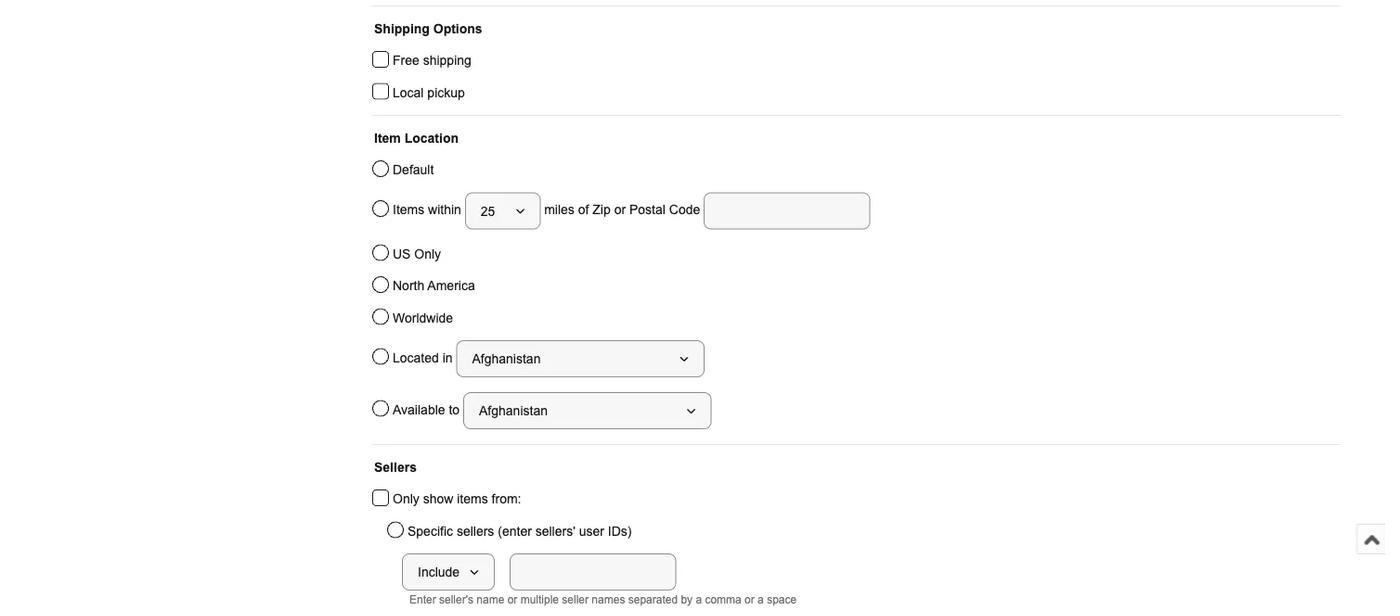 Task type: vqa. For each thing, say whether or not it's contained in the screenshot.
Items Within
yes



Task type: locate. For each thing, give the bounding box(es) containing it.
within
[[428, 203, 461, 217]]

worldwide
[[393, 311, 453, 325]]

only left show on the left of the page
[[393, 492, 419, 507]]

by
[[681, 594, 693, 607]]

1 horizontal spatial or
[[614, 203, 626, 217]]

seller
[[562, 594, 589, 607]]

local
[[393, 85, 424, 100]]

0 horizontal spatial a
[[696, 594, 702, 607]]

0 horizontal spatial or
[[507, 594, 517, 607]]

free shipping
[[393, 53, 471, 68]]

or right the name
[[507, 594, 517, 607]]

code
[[669, 203, 700, 217]]

sellers'
[[535, 524, 575, 539]]

items
[[393, 203, 424, 217]]

north
[[393, 279, 424, 293]]

zip
[[593, 203, 611, 217]]

specific sellers (enter sellers' user ids)
[[408, 524, 632, 539]]

or for multiple
[[507, 594, 517, 607]]

comma
[[705, 594, 742, 607]]

names
[[592, 594, 625, 607]]

or right comma
[[745, 594, 755, 607]]

1 horizontal spatial a
[[758, 594, 764, 607]]

sellers
[[374, 460, 417, 475]]

sellers
[[457, 524, 494, 539]]

free
[[393, 53, 419, 68]]

or right zip
[[614, 203, 626, 217]]

only right us
[[414, 247, 441, 261]]

item location
[[374, 131, 459, 145]]

separated
[[628, 594, 678, 607]]

or
[[614, 203, 626, 217], [507, 594, 517, 607], [745, 594, 755, 607]]

show
[[423, 492, 453, 507]]

shipping
[[374, 21, 430, 36]]

a right 'by'
[[696, 594, 702, 607]]

available
[[393, 403, 445, 417]]

a left space
[[758, 594, 764, 607]]

a
[[696, 594, 702, 607], [758, 594, 764, 607]]

specific
[[408, 524, 453, 539]]

only
[[414, 247, 441, 261], [393, 492, 419, 507]]

location
[[404, 131, 459, 145]]

ids)
[[608, 524, 632, 539]]

space
[[767, 594, 797, 607]]

seller's
[[439, 594, 473, 607]]

in
[[443, 351, 453, 365]]



Task type: describe. For each thing, give the bounding box(es) containing it.
enter
[[409, 594, 436, 607]]

items within
[[393, 203, 465, 217]]

us
[[393, 247, 411, 261]]

only show items from:
[[393, 492, 521, 507]]

0 vertical spatial only
[[414, 247, 441, 261]]

or for postal
[[614, 203, 626, 217]]

available to
[[393, 403, 463, 417]]

2 horizontal spatial or
[[745, 594, 755, 607]]

enter seller's name or multiple seller names separated by a comma or a space
[[409, 594, 797, 607]]

us only
[[393, 247, 441, 261]]

multiple
[[520, 594, 559, 607]]

from:
[[492, 492, 521, 507]]

1 vertical spatial only
[[393, 492, 419, 507]]

(enter
[[498, 524, 532, 539]]

miles of zip or postal code
[[541, 203, 704, 217]]

shipping options
[[374, 21, 482, 36]]

2 a from the left
[[758, 594, 764, 607]]

1 a from the left
[[696, 594, 702, 607]]

Zip or Postal Code text field
[[704, 193, 870, 230]]

user
[[579, 524, 604, 539]]

north america
[[393, 279, 475, 293]]

shipping
[[423, 53, 471, 68]]

located in
[[393, 351, 456, 365]]

Seller ID text field
[[510, 554, 676, 591]]

to
[[449, 403, 460, 417]]

miles
[[544, 203, 574, 217]]

name
[[477, 594, 504, 607]]

postal
[[629, 203, 666, 217]]

items
[[457, 492, 488, 507]]

default
[[393, 163, 434, 177]]

item
[[374, 131, 401, 145]]

options
[[433, 21, 482, 36]]

of
[[578, 203, 589, 217]]

pickup
[[427, 85, 465, 100]]

america
[[427, 279, 475, 293]]

located
[[393, 351, 439, 365]]

local pickup
[[393, 85, 465, 100]]



